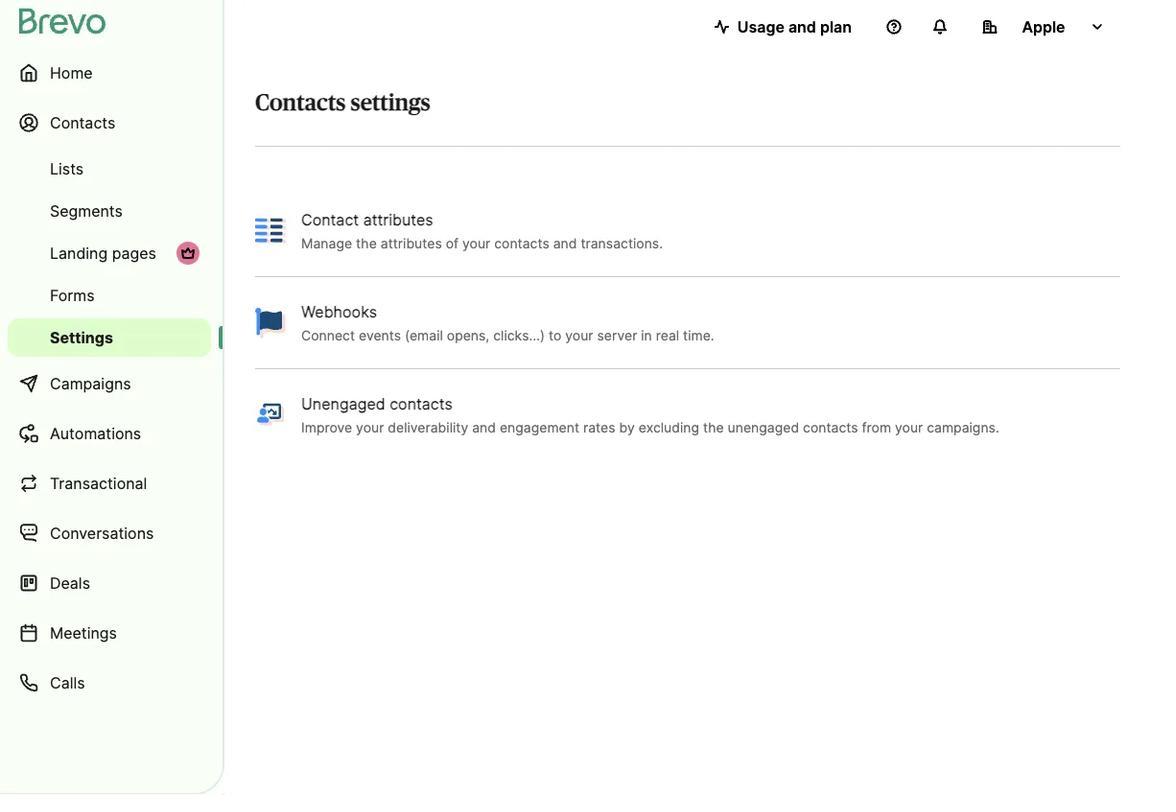Task type: locate. For each thing, give the bounding box(es) containing it.
contacts left the from
[[803, 419, 859, 435]]

the right the excluding
[[703, 419, 724, 435]]

attributes
[[363, 210, 434, 229], [381, 235, 442, 251]]

usage
[[738, 17, 785, 36]]

your right to
[[566, 327, 594, 343]]

and left transactions.
[[553, 235, 577, 251]]

your right the from
[[895, 419, 924, 435]]

contacts up deliverability
[[390, 394, 453, 413]]

apple
[[1023, 17, 1066, 36]]

and left plan
[[789, 17, 817, 36]]

(email
[[405, 327, 443, 343]]

contacts right of
[[494, 235, 550, 251]]

2 horizontal spatial and
[[789, 17, 817, 36]]

1 horizontal spatial and
[[553, 235, 577, 251]]

the inside contact attributes manage the attributes of your contacts and transactions.
[[356, 235, 377, 251]]

calls link
[[8, 660, 211, 706]]

your
[[463, 235, 491, 251], [566, 327, 594, 343], [356, 419, 384, 435], [895, 419, 924, 435]]

0 horizontal spatial contacts
[[50, 113, 116, 132]]

contacts for contacts settings
[[255, 92, 346, 115]]

and left the engagement
[[472, 419, 496, 435]]

2 vertical spatial contacts
[[803, 419, 859, 435]]

meetings link
[[8, 610, 211, 656]]

webhooks connect events (email opens, clicks…) to your server in real time.
[[301, 302, 715, 343]]

attributes right contact
[[363, 210, 434, 229]]

plan
[[820, 17, 852, 36]]

excluding
[[639, 419, 700, 435]]

usage and plan
[[738, 17, 852, 36]]

the
[[356, 235, 377, 251], [703, 419, 724, 435]]

contact
[[301, 210, 359, 229]]

rates
[[584, 419, 616, 435]]

campaigns
[[50, 374, 131, 393]]

1 horizontal spatial contacts
[[255, 92, 346, 115]]

contact attributes manage the attributes of your contacts and transactions.
[[301, 210, 663, 251]]

transactions.
[[581, 235, 663, 251]]

contacts
[[494, 235, 550, 251], [390, 394, 453, 413], [803, 419, 859, 435]]

0 vertical spatial and
[[789, 17, 817, 36]]

2 vertical spatial and
[[472, 419, 496, 435]]

segments
[[50, 202, 123, 220]]

1 vertical spatial contacts
[[390, 394, 453, 413]]

the right manage in the left of the page
[[356, 235, 377, 251]]

engagement
[[500, 419, 580, 435]]

contacts
[[255, 92, 346, 115], [50, 113, 116, 132]]

attributes left of
[[381, 235, 442, 251]]

unengaged
[[301, 394, 386, 413]]

1 vertical spatial and
[[553, 235, 577, 251]]

in
[[641, 327, 652, 343]]

1 horizontal spatial contacts
[[494, 235, 550, 251]]

usage and plan button
[[699, 8, 868, 46]]

settings
[[351, 92, 431, 115]]

server
[[597, 327, 638, 343]]

contacts inside contact attributes manage the attributes of your contacts and transactions.
[[494, 235, 550, 251]]

1 vertical spatial the
[[703, 419, 724, 435]]

contacts left settings
[[255, 92, 346, 115]]

your right of
[[463, 235, 491, 251]]

0 horizontal spatial the
[[356, 235, 377, 251]]

contacts for contacts
[[50, 113, 116, 132]]

transactional
[[50, 474, 147, 493]]

deals link
[[8, 561, 211, 607]]

pages
[[112, 244, 156, 262]]

settings
[[50, 328, 113, 347]]

contacts up lists
[[50, 113, 116, 132]]

0 vertical spatial the
[[356, 235, 377, 251]]

0 horizontal spatial and
[[472, 419, 496, 435]]

1 horizontal spatial the
[[703, 419, 724, 435]]

calls
[[50, 674, 85, 692]]

and
[[789, 17, 817, 36], [553, 235, 577, 251], [472, 419, 496, 435]]

contacts link
[[8, 100, 211, 146]]

0 vertical spatial contacts
[[494, 235, 550, 251]]



Task type: describe. For each thing, give the bounding box(es) containing it.
apple button
[[967, 8, 1121, 46]]

landing pages
[[50, 244, 156, 262]]

from
[[862, 419, 892, 435]]

forms link
[[8, 276, 211, 315]]

0 horizontal spatial contacts
[[390, 394, 453, 413]]

deliverability
[[388, 419, 469, 435]]

manage
[[301, 235, 352, 251]]

deals
[[50, 574, 90, 593]]

and inside contact attributes manage the attributes of your contacts and transactions.
[[553, 235, 577, 251]]

home link
[[8, 50, 211, 96]]

webhooks
[[301, 302, 377, 321]]

your inside contact attributes manage the attributes of your contacts and transactions.
[[463, 235, 491, 251]]

meetings
[[50, 624, 117, 643]]

the inside unengaged contacts improve your deliverability and engagement rates by excluding the unengaged contacts from your campaigns.
[[703, 419, 724, 435]]

lists link
[[8, 150, 211, 188]]

home
[[50, 63, 93, 82]]

and inside button
[[789, 17, 817, 36]]

automations
[[50, 424, 141, 443]]

lists
[[50, 159, 84, 178]]

automations link
[[8, 411, 211, 457]]

campaigns link
[[8, 361, 211, 407]]

campaigns.
[[927, 419, 1000, 435]]

to
[[549, 327, 562, 343]]

unengaged
[[728, 419, 800, 435]]

landing pages link
[[8, 234, 211, 273]]

segments link
[[8, 192, 211, 230]]

clicks…)
[[494, 327, 545, 343]]

settings link
[[8, 319, 211, 357]]

connect
[[301, 327, 355, 343]]

real
[[656, 327, 680, 343]]

time.
[[683, 327, 715, 343]]

conversations link
[[8, 511, 211, 557]]

of
[[446, 235, 459, 251]]

events
[[359, 327, 401, 343]]

and inside unengaged contacts improve your deliverability and engagement rates by excluding the unengaged contacts from your campaigns.
[[472, 419, 496, 435]]

landing
[[50, 244, 108, 262]]

conversations
[[50, 524, 154, 543]]

0 vertical spatial attributes
[[363, 210, 434, 229]]

your inside webhooks connect events (email opens, clicks…) to your server in real time.
[[566, 327, 594, 343]]

left___rvooi image
[[180, 246, 196, 261]]

improve
[[301, 419, 352, 435]]

1 vertical spatial attributes
[[381, 235, 442, 251]]

opens,
[[447, 327, 490, 343]]

transactional link
[[8, 461, 211, 507]]

unengaged contacts improve your deliverability and engagement rates by excluding the unengaged contacts from your campaigns.
[[301, 394, 1000, 435]]

2 horizontal spatial contacts
[[803, 419, 859, 435]]

by
[[620, 419, 635, 435]]

your down unengaged
[[356, 419, 384, 435]]

contacts settings
[[255, 92, 431, 115]]

forms
[[50, 286, 95, 305]]



Task type: vqa. For each thing, say whether or not it's contained in the screenshot.
your inside the Webhooks Connect events (email opens, clicks…) to your server in real time.
yes



